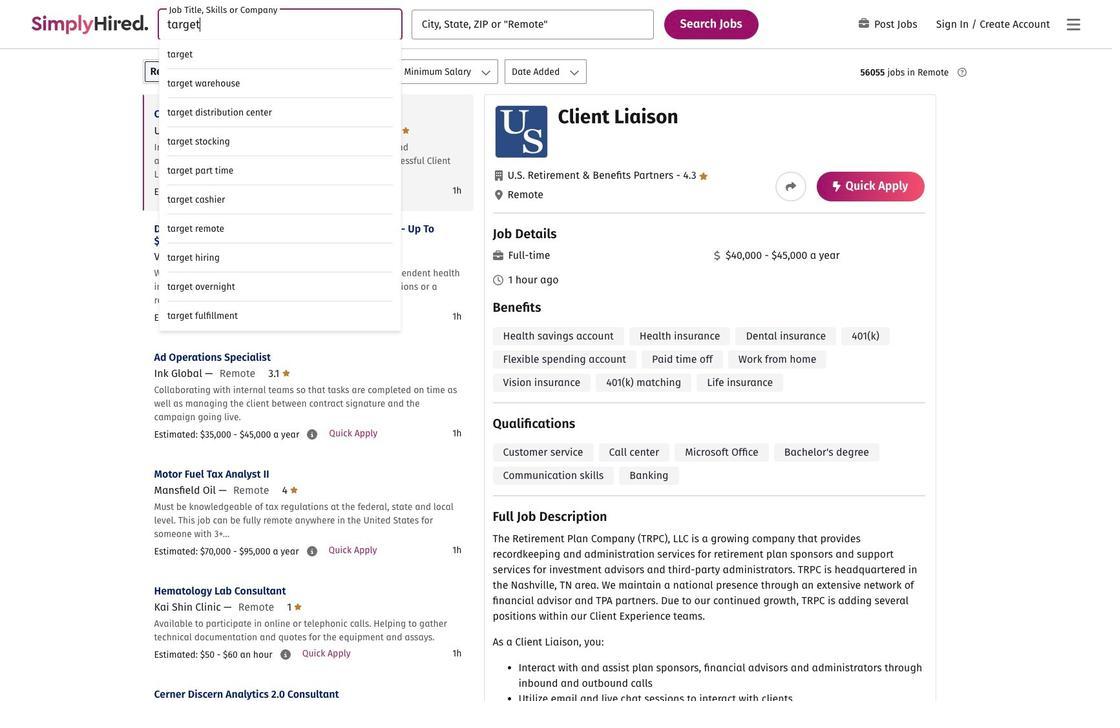Task type: describe. For each thing, give the bounding box(es) containing it.
1 horizontal spatial briefcase image
[[859, 18, 869, 29]]

sponsored jobs disclaimer image
[[958, 68, 967, 77]]

location dot image
[[495, 190, 503, 200]]

star image for 1 out of 5 stars element
[[294, 603, 302, 613]]

main menu image
[[1067, 17, 1080, 32]]

star image for 4 out of 5 stars element at left
[[290, 486, 298, 496]]

5 option from the top
[[160, 156, 401, 185]]

4.3 out of 5 stars element inside client liaison element
[[674, 169, 708, 182]]

0 horizontal spatial briefcase image
[[493, 251, 503, 261]]

dollar sign image
[[714, 251, 721, 261]]

client liaison element
[[484, 94, 936, 702]]

job salary disclaimer image
[[280, 650, 291, 661]]

simplyhired logo image
[[31, 15, 149, 34]]

company logo for u.s. retirement &amp; benefits partners image
[[495, 106, 547, 158]]

job salary disclaimer image for 4 out of 5 stars element at left
[[307, 547, 317, 557]]

9 option from the top
[[160, 272, 401, 302]]

3 option from the top
[[160, 98, 401, 127]]

7 option from the top
[[160, 214, 401, 243]]



Task type: locate. For each thing, give the bounding box(es) containing it.
4 out of 5 stars element
[[282, 485, 298, 497]]

4 option from the top
[[160, 127, 401, 156]]

0 vertical spatial briefcase image
[[859, 18, 869, 29]]

bolt lightning image
[[833, 182, 841, 192]]

None field
[[159, 9, 401, 331], [412, 9, 654, 39], [159, 9, 401, 331], [412, 9, 654, 39]]

0 vertical spatial job salary disclaimer image
[[307, 430, 318, 440]]

None text field
[[159, 9, 401, 39], [412, 9, 654, 39], [159, 9, 401, 39], [412, 9, 654, 39]]

clock image
[[493, 275, 503, 286]]

1 horizontal spatial 4.3 out of 5 stars element
[[674, 169, 708, 182]]

building image
[[495, 171, 503, 181]]

1 vertical spatial job salary disclaimer image
[[307, 547, 317, 557]]

0 vertical spatial 4.3 out of 5 stars element
[[386, 125, 410, 137]]

star image
[[699, 173, 708, 180], [282, 369, 290, 379], [290, 486, 298, 496], [294, 603, 302, 613]]

4.3 out of 5 stars element
[[386, 125, 410, 137], [674, 169, 708, 182]]

8 option from the top
[[160, 243, 401, 272]]

1 vertical spatial briefcase image
[[493, 251, 503, 261]]

list
[[143, 94, 473, 702]]

1 option from the top
[[160, 40, 401, 69]]

job salary disclaimer image
[[307, 430, 318, 440], [307, 547, 317, 557]]

10 option from the top
[[160, 302, 401, 331]]

1 out of 5 stars element
[[287, 602, 302, 614]]

2 option from the top
[[160, 69, 401, 98]]

1 vertical spatial 4.3 out of 5 stars element
[[674, 169, 708, 182]]

star image
[[402, 125, 410, 136]]

share this job image
[[786, 182, 796, 192]]

list box
[[159, 39, 401, 331]]

briefcase image
[[859, 18, 869, 29], [493, 251, 503, 261]]

6 option from the top
[[160, 185, 401, 214]]

option
[[160, 40, 401, 69], [160, 69, 401, 98], [160, 98, 401, 127], [160, 127, 401, 156], [160, 156, 401, 185], [160, 185, 401, 214], [160, 214, 401, 243], [160, 243, 401, 272], [160, 272, 401, 302], [160, 302, 401, 331]]

star image for 3.1 out of 5 stars element at left
[[282, 369, 290, 379]]

3.1 out of 5 stars element
[[268, 368, 290, 380]]

0 horizontal spatial 4.3 out of 5 stars element
[[386, 125, 410, 137]]

job salary disclaimer image for 3.1 out of 5 stars element at left
[[307, 430, 318, 440]]



Task type: vqa. For each thing, say whether or not it's contained in the screenshot.
1st option from the top
yes



